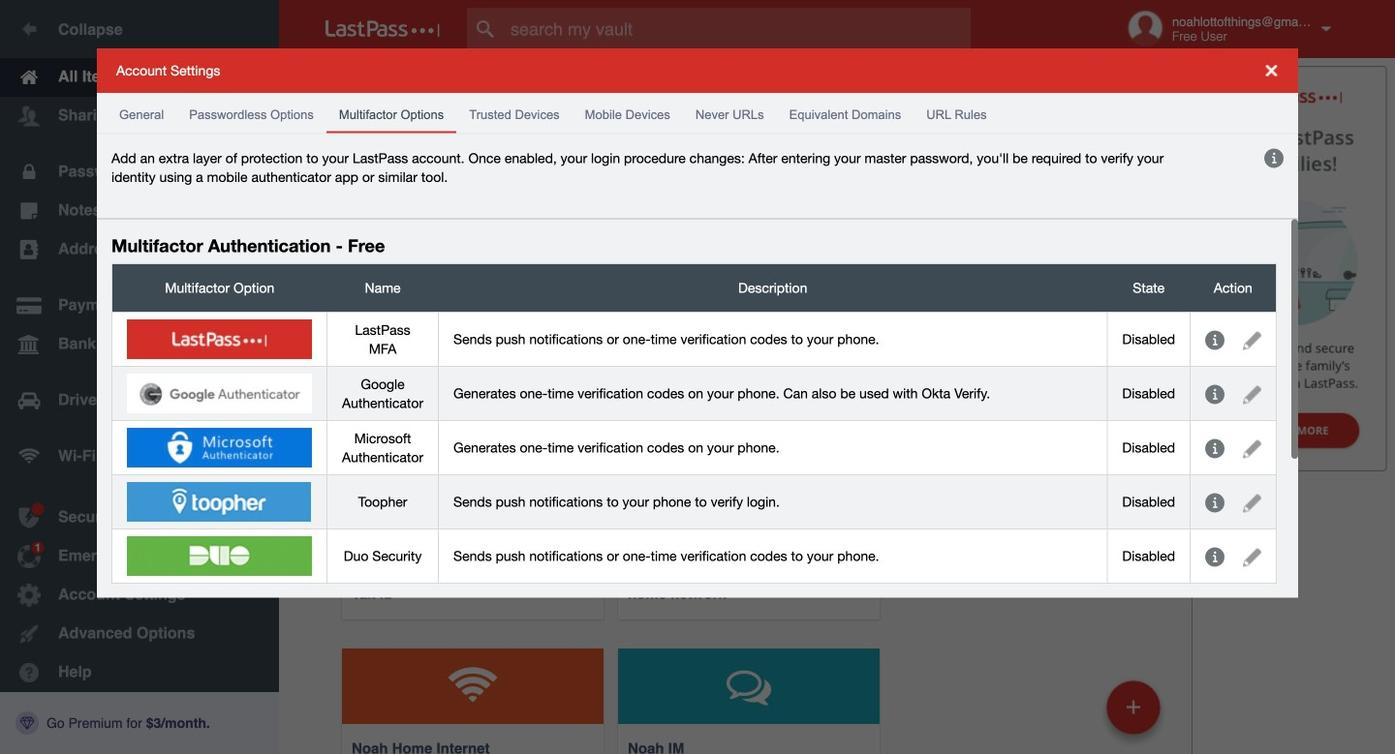 Task type: vqa. For each thing, say whether or not it's contained in the screenshot.
the search my shared folders Text Box
no



Task type: locate. For each thing, give the bounding box(es) containing it.
lastpass image
[[326, 20, 440, 38]]

new item image
[[1127, 701, 1141, 715]]

search my vault text field
[[467, 8, 1009, 50]]

vault options navigation
[[279, 107, 1192, 165]]



Task type: describe. For each thing, give the bounding box(es) containing it.
main navigation navigation
[[0, 0, 279, 755]]

new item navigation
[[1100, 675, 1173, 755]]

Search search field
[[467, 8, 1009, 50]]



